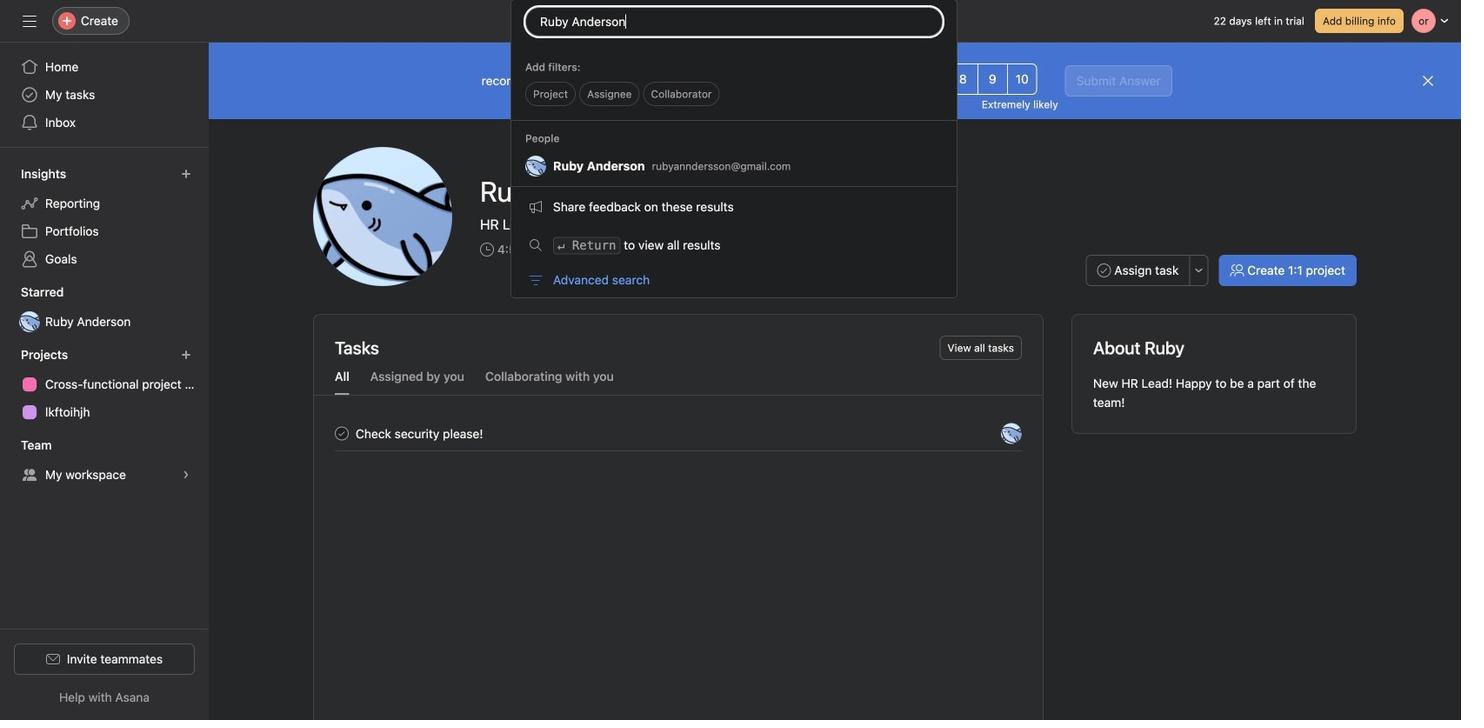 Task type: vqa. For each thing, say whether or not it's contained in the screenshot.
option group
yes



Task type: describe. For each thing, give the bounding box(es) containing it.
remove from starred image
[[672, 184, 686, 198]]

insights element
[[0, 158, 209, 277]]

starred element
[[0, 277, 209, 339]]

teams element
[[0, 430, 209, 492]]

dismiss image
[[1422, 74, 1436, 88]]

new project or portfolio image
[[181, 350, 191, 360]]



Task type: locate. For each thing, give the bounding box(es) containing it.
hide sidebar image
[[23, 14, 37, 28]]

tasks tabs tab list
[[314, 367, 1043, 396]]

Mark complete checkbox
[[331, 423, 352, 444]]

new insights image
[[181, 169, 191, 179]]

Search field
[[540, 8, 928, 36]]

toggle assignee popover image
[[1001, 423, 1022, 444]]

global element
[[0, 43, 209, 147]]

see details, my workspace image
[[181, 470, 191, 480]]

None radio
[[712, 64, 742, 95], [741, 64, 772, 95], [860, 64, 890, 95], [919, 64, 949, 95], [978, 64, 1008, 95], [712, 64, 742, 95], [741, 64, 772, 95], [860, 64, 890, 95], [919, 64, 949, 95], [978, 64, 1008, 95]]

option group
[[712, 64, 1038, 95]]

list box
[[525, 7, 943, 35]]

list item
[[314, 417, 1043, 451]]

None radio
[[771, 64, 801, 95], [801, 64, 831, 95], [830, 64, 860, 95], [889, 64, 920, 95], [948, 64, 979, 95], [1007, 64, 1038, 95], [771, 64, 801, 95], [801, 64, 831, 95], [830, 64, 860, 95], [889, 64, 920, 95], [948, 64, 979, 95], [1007, 64, 1038, 95]]

projects element
[[0, 339, 209, 430]]

mark complete image
[[331, 423, 352, 444]]



